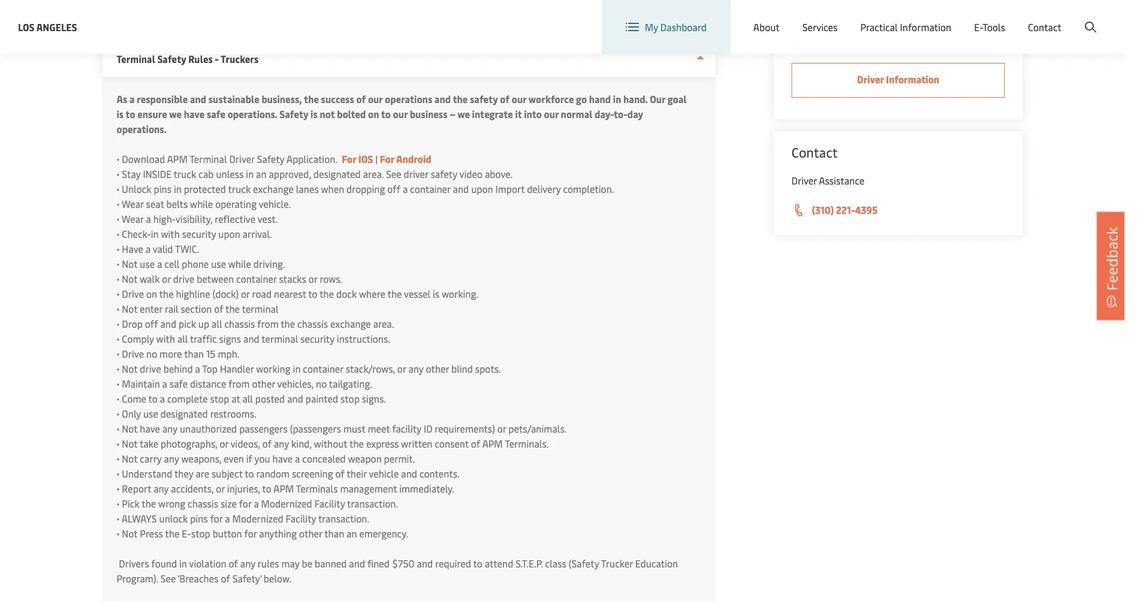 Task type: locate. For each thing, give the bounding box(es) containing it.
a right as
[[130, 93, 135, 106]]

safety
[[157, 52, 186, 65], [280, 108, 308, 121], [257, 153, 285, 165]]

0 vertical spatial while
[[190, 198, 213, 210]]

use for designated
[[143, 407, 158, 420]]

container inside "not drive behind a top handler working in container stack/rows, or any other blind spots. •"
[[303, 362, 343, 375]]

stop
[[210, 392, 229, 405], [341, 392, 360, 405], [191, 527, 210, 540]]

8 not from the top
[[122, 527, 138, 540]]

17 • from the top
[[117, 392, 120, 405]]

2 vertical spatial container
[[303, 362, 343, 375]]

1 horizontal spatial driver
[[792, 174, 817, 187]]

not inside "not enter rail section of the terminal •"
[[122, 302, 138, 315]]

not inside not walk or drive between container stacks or rows. •
[[122, 273, 138, 285]]

weapons,
[[181, 452, 221, 465]]

upon down video
[[471, 183, 493, 195]]

and left sustainable on the top left of page
[[190, 93, 206, 106]]

2 drive from the top
[[122, 347, 144, 360]]

1 vertical spatial modernized
[[232, 512, 283, 525]]

0 horizontal spatial an
[[256, 168, 267, 180]]

1 vertical spatial no
[[316, 377, 327, 390]]

to down as
[[126, 108, 135, 121]]

0 vertical spatial area.
[[363, 168, 384, 180]]

0 vertical spatial an
[[256, 168, 267, 180]]

0 vertical spatial drive
[[173, 273, 194, 285]]

day
[[628, 108, 643, 121]]

a up button at left bottom
[[225, 512, 230, 525]]

0 vertical spatial upon
[[471, 183, 493, 195]]

2 we from the left
[[458, 108, 470, 121]]

without
[[314, 437, 347, 450]]

menu
[[924, 11, 949, 24]]

where
[[359, 288, 386, 300]]

5 • from the top
[[117, 213, 120, 225]]

any
[[409, 362, 424, 375], [162, 422, 178, 435], [274, 437, 289, 450], [164, 452, 179, 465], [154, 482, 169, 495], [240, 557, 255, 570]]

phone
[[182, 258, 209, 270]]

come
[[122, 392, 146, 405]]

exchange
[[253, 183, 294, 195], [330, 317, 371, 330]]

login
[[1006, 11, 1029, 24]]

13 • from the top
[[117, 332, 120, 345]]

sustainable
[[209, 93, 260, 106]]

11 • from the top
[[117, 302, 120, 315]]

0 vertical spatial from
[[257, 317, 279, 330]]

0 horizontal spatial safe
[[170, 377, 188, 390]]

integrate
[[472, 108, 513, 121]]

2 wear from the top
[[122, 213, 144, 225]]

for
[[239, 497, 252, 510], [210, 512, 223, 525], [244, 527, 257, 540]]

delivery
[[527, 183, 561, 195]]

0 horizontal spatial all
[[177, 332, 188, 345]]

21 • from the top
[[117, 452, 120, 465]]

0 horizontal spatial truck
[[174, 168, 196, 180]]

terminal
[[242, 302, 279, 315], [262, 332, 298, 345]]

we down responsible
[[169, 108, 182, 121]]

contact button
[[1028, 0, 1062, 54]]

e- left the login
[[974, 21, 983, 33]]

1 vertical spatial truck
[[228, 183, 251, 195]]

22 • from the top
[[117, 467, 120, 480]]

0 horizontal spatial upon
[[218, 228, 240, 240]]

and inside the unlock pins in protected truck exchange lanes when dropping off a container and upon import delivery completion. •
[[453, 183, 469, 195]]

of down passengers
[[262, 437, 272, 450]]

pins
[[154, 183, 171, 195], [190, 512, 208, 525]]

0 vertical spatial driver
[[857, 73, 884, 86]]

–
[[450, 108, 456, 121]]

my dashboard button
[[626, 0, 707, 54]]

of up safety'
[[229, 557, 238, 570]]

photographs,
[[161, 437, 217, 450]]

1 drive from the top
[[122, 288, 144, 300]]

or right stack/rows,
[[397, 362, 406, 375]]

25 • from the top
[[117, 512, 120, 525]]

requirements)
[[435, 422, 495, 435]]

0 vertical spatial off
[[388, 183, 401, 195]]

2 horizontal spatial container
[[410, 183, 451, 195]]

0 horizontal spatial designated
[[161, 407, 208, 420]]

import
[[496, 183, 525, 195]]

drive inside drive no more than 15 mph. •
[[122, 347, 144, 360]]

with down high- on the top left of the page
[[161, 228, 180, 240]]

tools
[[983, 21, 1006, 33]]

e-
[[974, 21, 983, 33], [182, 527, 191, 540]]

modernized down understand they are subject to random screening of their vehicle and contents. •
[[261, 497, 312, 510]]

1 vertical spatial terminal
[[190, 153, 227, 165]]

in up 'to-'
[[613, 93, 621, 106]]

off right dropping
[[388, 183, 401, 195]]

any inside "not drive behind a top handler working in container stack/rows, or any other blind spots. •"
[[409, 362, 424, 375]]

any inside report any accidents, or injuries, to apm terminals management immediately. •
[[154, 482, 169, 495]]

1 vertical spatial safety
[[431, 168, 457, 180]]

1 horizontal spatial terminal
[[190, 153, 227, 165]]

1 horizontal spatial truck
[[228, 183, 251, 195]]

• inside "not drive behind a top handler working in container stack/rows, or any other blind spots. •"
[[117, 377, 120, 390]]

26 • from the top
[[117, 527, 120, 540]]

stop left at
[[210, 392, 229, 405]]

is right vessel
[[433, 288, 440, 300]]

6 • from the top
[[117, 228, 120, 240]]

seat
[[146, 198, 164, 210]]

required
[[435, 557, 471, 570]]

and inside comply with all traffic signs and terminal security instructions. •
[[243, 332, 259, 345]]

0 horizontal spatial safety
[[431, 168, 457, 180]]

size
[[221, 497, 237, 510]]

7 not from the top
[[122, 452, 138, 465]]

• inside "not enter rail section of the terminal •"
[[117, 317, 120, 330]]

1 vertical spatial e-
[[182, 527, 191, 540]]

any inside the drivers found in violation of any rules may be banned and fined $750 and required to attend s.t.e.p. class (safety trucker education program). see 'breaches of safety' below.
[[240, 557, 255, 570]]

2 vertical spatial other
[[299, 527, 322, 540]]

terminal up working
[[262, 332, 298, 345]]

security down visibility, on the top
[[182, 228, 216, 240]]

1 vertical spatial transaction.
[[318, 512, 369, 525]]

0 vertical spatial apm
[[167, 153, 188, 165]]

12 • from the top
[[117, 317, 120, 330]]

modernized up anything
[[232, 512, 283, 525]]

0 vertical spatial exchange
[[253, 183, 294, 195]]

a left top
[[195, 362, 200, 375]]

other up be
[[299, 527, 322, 540]]

and down permit.
[[401, 467, 417, 480]]

and down rail
[[160, 317, 176, 330]]

rows.
[[320, 273, 342, 285]]

1 vertical spatial an
[[347, 527, 357, 540]]

reflective
[[215, 213, 255, 225]]

than left 15
[[184, 347, 204, 360]]

1 horizontal spatial security
[[301, 332, 335, 345]]

0 horizontal spatial exchange
[[253, 183, 294, 195]]

1 not from the top
[[122, 258, 138, 270]]

not left walk
[[122, 273, 138, 285]]

pets/animals.
[[509, 422, 567, 435]]

0 vertical spatial wear
[[122, 198, 144, 210]]

wrong
[[158, 497, 185, 510]]

terminal down road
[[242, 302, 279, 315]]

a left cell
[[157, 258, 162, 270]]

or up the terminals.
[[498, 422, 506, 435]]

terminal inside comply with all traffic signs and terminal security instructions. •
[[262, 332, 298, 345]]

or up even
[[220, 437, 228, 450]]

0 vertical spatial contact
[[1028, 21, 1062, 33]]

designated down complete
[[161, 407, 208, 420]]

0 vertical spatial for
[[239, 497, 252, 510]]

0 vertical spatial security
[[182, 228, 216, 240]]

not up drop in the left of the page
[[122, 302, 138, 315]]

other inside "not drive behind a top handler working in container stack/rows, or any other blind spots. •"
[[426, 362, 449, 375]]

0 vertical spatial terminal
[[242, 302, 279, 315]]

not inside pick the wrong chassis size for a modernized facility transaction. • always unlock pins for a modernized facility transaction. • not press the e-stop button for anything other than an emergency.
[[122, 527, 138, 540]]

1 horizontal spatial operations.
[[228, 108, 277, 121]]

and right the $750
[[417, 557, 433, 570]]

• inside have a valid twic. •
[[117, 258, 120, 270]]

passengers
[[239, 422, 288, 435]]

section
[[181, 302, 212, 315]]

driver up (310)
[[792, 174, 817, 187]]

• inside report any accidents, or injuries, to apm terminals management immediately. •
[[117, 497, 120, 510]]

1 horizontal spatial an
[[347, 527, 357, 540]]

feedback button
[[1097, 212, 1125, 320]]

other left blind
[[426, 362, 449, 375]]

5 not from the top
[[122, 422, 138, 435]]

injuries,
[[227, 482, 260, 495]]

enter
[[140, 302, 163, 315]]

terminal inside "not enter rail section of the terminal •"
[[242, 302, 279, 315]]

2 vertical spatial safety
[[257, 153, 285, 165]]

driver for driver assistance
[[792, 174, 817, 187]]

terminal inside dropdown button
[[117, 52, 155, 65]]

not enter rail section of the terminal •
[[117, 302, 279, 330]]

0 horizontal spatial other
[[252, 377, 275, 390]]

1 vertical spatial from
[[229, 377, 250, 390]]

2 horizontal spatial have
[[273, 452, 293, 465]]

permit.
[[384, 452, 415, 465]]

4395
[[855, 204, 878, 216]]

1 horizontal spatial off
[[388, 183, 401, 195]]

0 vertical spatial than
[[184, 347, 204, 360]]

not inside not take photographs, or videos, of any kind, without the express written consent of apm terminals. •
[[122, 437, 138, 450]]

no left more
[[146, 347, 157, 360]]

of down (dock)
[[214, 302, 223, 315]]

safety up integrate
[[470, 93, 498, 106]]

or down 'subject'
[[216, 482, 225, 495]]

1 wear from the top
[[122, 198, 144, 210]]

1 vertical spatial security
[[301, 332, 335, 345]]

on
[[368, 108, 379, 121], [146, 288, 157, 300]]

1 horizontal spatial chassis
[[225, 317, 255, 330]]

9 • from the top
[[117, 273, 120, 285]]

operations. down sustainable on the top left of page
[[228, 108, 277, 121]]

application.
[[287, 153, 337, 165]]

stop inside pick the wrong chassis size for a modernized facility transaction. • always unlock pins for a modernized facility transaction. • not press the e-stop button for anything other than an emergency.
[[191, 527, 210, 540]]

terminal for the
[[242, 302, 279, 315]]

other up posted
[[252, 377, 275, 390]]

information for practical information
[[900, 21, 952, 33]]

information
[[900, 21, 952, 33], [886, 73, 940, 86]]

wear inside wear a high-visibility, reflective vest. •
[[122, 213, 144, 225]]

other
[[426, 362, 449, 375], [252, 377, 275, 390], [299, 527, 322, 540]]

all inside comply with all traffic signs and terminal security instructions. •
[[177, 332, 188, 345]]

2 horizontal spatial apm
[[482, 437, 503, 450]]

0 horizontal spatial chassis
[[188, 497, 218, 510]]

not down have
[[122, 258, 138, 270]]

0 vertical spatial see
[[386, 168, 402, 180]]

press
[[140, 527, 163, 540]]

a down kind,
[[295, 452, 300, 465]]

1 vertical spatial pins
[[190, 512, 208, 525]]

truck
[[174, 168, 196, 180], [228, 183, 251, 195]]

with up more
[[156, 332, 175, 345]]

drive
[[122, 288, 144, 300], [122, 347, 144, 360]]

1 horizontal spatial safe
[[207, 108, 225, 121]]

2 not from the top
[[122, 273, 138, 285]]

1 horizontal spatial on
[[368, 108, 379, 121]]

driver inside download apm terminal driver safety application. for ios | for android •
[[229, 153, 255, 165]]

a
[[130, 93, 135, 106], [403, 183, 408, 195], [146, 213, 151, 225], [146, 243, 151, 255], [157, 258, 162, 270], [195, 362, 200, 375], [162, 377, 167, 390], [160, 392, 165, 405], [295, 452, 300, 465], [254, 497, 259, 510], [225, 512, 230, 525]]

in inside check-in with security upon arrival. •
[[151, 228, 159, 240]]

not for drive
[[122, 362, 138, 375]]

of up bolted
[[356, 93, 366, 106]]

8 • from the top
[[117, 258, 120, 270]]

14 • from the top
[[117, 347, 120, 360]]

1 vertical spatial container
[[236, 273, 277, 285]]

security up "not drive behind a top handler working in container stack/rows, or any other blind spots. •"
[[301, 332, 335, 345]]

0 vertical spatial modernized
[[261, 497, 312, 510]]

not inside not use a cell phone use while driving. •
[[122, 258, 138, 270]]

than inside drive no more than 15 mph. •
[[184, 347, 204, 360]]

• inside drop off and pick up all chassis from the chassis exchange area. •
[[117, 332, 120, 345]]

any up wrong
[[154, 482, 169, 495]]

posted
[[255, 392, 285, 405]]

3 not from the top
[[122, 302, 138, 315]]

0 horizontal spatial off
[[145, 317, 158, 330]]

not left take
[[122, 437, 138, 450]]

only use designated restrooms. •
[[117, 407, 256, 435]]

no up the painted
[[316, 377, 327, 390]]

0 vertical spatial all
[[212, 317, 222, 330]]

chassis down accidents,
[[188, 497, 218, 510]]

1 horizontal spatial drive
[[173, 273, 194, 285]]

any inside 'not carry any weapons, even if you have a concealed weapon permit. •'
[[164, 452, 179, 465]]

safety inside "as a responsible and sustainable business, the success of our operations and the safety of our workforce go hand in hand. our goal is to ensure we have safe operations. safety is not bolted on to our business – we integrate it into our normal day-to-day operations."
[[280, 108, 308, 121]]

• inside understand they are subject to random screening of their vehicle and contents. •
[[117, 482, 120, 495]]

no inside maintain a safe distance from other vehicles, no tailgating. •
[[316, 377, 327, 390]]

0 horizontal spatial we
[[169, 108, 182, 121]]

in inside stay inside truck cab unless in an approved, designated area. see driver safety video above. •
[[246, 168, 254, 180]]

terminal inside download apm terminal driver safety application. for ios | for android •
[[190, 153, 227, 165]]

0 horizontal spatial have
[[140, 422, 160, 435]]

signs
[[219, 332, 241, 345]]

• inside not use a cell phone use while driving. •
[[117, 273, 120, 285]]

1 horizontal spatial other
[[299, 527, 322, 540]]

in inside "not drive behind a top handler working in container stack/rows, or any other blind spots. •"
[[293, 362, 301, 375]]

have up random
[[273, 452, 293, 465]]

cell
[[164, 258, 180, 270]]

a down the driver
[[403, 183, 408, 195]]

|
[[375, 153, 378, 165]]

1 horizontal spatial than
[[325, 527, 344, 540]]

0 vertical spatial on
[[368, 108, 379, 121]]

0 vertical spatial terminal
[[117, 52, 155, 65]]

while inside not use a cell phone use while driving. •
[[228, 258, 251, 270]]

0 vertical spatial information
[[900, 21, 952, 33]]

16 • from the top
[[117, 377, 120, 390]]

19 • from the top
[[117, 422, 120, 435]]

for right button at left bottom
[[244, 527, 257, 540]]

area. inside drop off and pick up all chassis from the chassis exchange area. •
[[373, 317, 394, 330]]

video
[[460, 168, 483, 180]]

0 horizontal spatial e-
[[182, 527, 191, 540]]

15 • from the top
[[117, 362, 120, 375]]

•
[[117, 153, 120, 165], [117, 168, 120, 180], [117, 183, 120, 195], [117, 198, 120, 210], [117, 213, 120, 225], [117, 228, 120, 240], [117, 243, 120, 255], [117, 258, 120, 270], [117, 273, 120, 285], [117, 288, 120, 300], [117, 302, 120, 315], [117, 317, 120, 330], [117, 332, 120, 345], [117, 347, 120, 360], [117, 362, 120, 375], [117, 377, 120, 390], [117, 392, 120, 405], [117, 407, 120, 420], [117, 422, 120, 435], [117, 437, 120, 450], [117, 452, 120, 465], [117, 467, 120, 480], [117, 482, 120, 495], [117, 497, 120, 510], [117, 512, 120, 525], [117, 527, 120, 540]]

all inside come to a complete stop at all posted and painted stop signs. •
[[243, 392, 253, 405]]

use up walk
[[140, 258, 155, 270]]

los angeles
[[18, 20, 77, 33]]

23 • from the top
[[117, 482, 120, 495]]

6 not from the top
[[122, 437, 138, 450]]

1 vertical spatial than
[[325, 527, 344, 540]]

drive down walk
[[122, 288, 144, 300]]

an
[[256, 168, 267, 180], [347, 527, 357, 540]]

an inside stay inside truck cab unless in an approved, designated area. see driver safety video above. •
[[256, 168, 267, 180]]

1 for from the left
[[342, 153, 356, 165]]

an inside pick the wrong chassis size for a modernized facility transaction. • always unlock pins for a modernized facility transaction. • not press the e-stop button for anything other than an emergency.
[[347, 527, 357, 540]]

not down always
[[122, 527, 138, 540]]

all right at
[[243, 392, 253, 405]]

0 horizontal spatial terminal
[[117, 52, 155, 65]]

is down as
[[117, 108, 124, 121]]

while down protected
[[190, 198, 213, 210]]

on inside drive on the highline (dock) or road nearest to the dock where the vessel is working. •
[[146, 288, 157, 300]]

los
[[18, 20, 35, 33]]

have
[[122, 243, 143, 255]]

2 vertical spatial all
[[243, 392, 253, 405]]

truck up operating
[[228, 183, 251, 195]]

0 horizontal spatial for
[[342, 153, 356, 165]]

any up they
[[164, 452, 179, 465]]

24 • from the top
[[117, 497, 120, 510]]

4 • from the top
[[117, 198, 120, 210]]

not inside not have any unauthorized passengers (passengers must meet facility id requirements) or pets/animals. •
[[122, 422, 138, 435]]

1 vertical spatial see
[[161, 572, 176, 585]]

our down workforce
[[544, 108, 559, 121]]

18 • from the top
[[117, 407, 120, 420]]

traffic
[[190, 332, 217, 345]]

painted
[[306, 392, 338, 405]]

1 horizontal spatial see
[[386, 168, 402, 180]]

the left vessel
[[388, 288, 402, 300]]

see inside the drivers found in violation of any rules may be banned and fined $750 and required to attend s.t.e.p. class (safety trucker education program). see 'breaches of safety' below.
[[161, 572, 176, 585]]

information inside dropdown button
[[900, 21, 952, 33]]

see down for android link
[[386, 168, 402, 180]]

2 horizontal spatial driver
[[857, 73, 884, 86]]

3 • from the top
[[117, 183, 120, 195]]

truck left cab
[[174, 168, 196, 180]]

use up the between
[[211, 258, 226, 270]]

safety left video
[[431, 168, 457, 180]]

off down enter
[[145, 317, 158, 330]]

1 vertical spatial contact
[[792, 143, 838, 161]]

high-
[[153, 213, 176, 225]]

• inside wear a high-visibility, reflective vest. •
[[117, 228, 120, 240]]

and inside drop off and pick up all chassis from the chassis exchange area. •
[[160, 317, 176, 330]]

apm down "requirements)"
[[482, 437, 503, 450]]

1 horizontal spatial contact
[[1028, 21, 1062, 33]]

4 not from the top
[[122, 362, 138, 375]]

1 vertical spatial wear
[[122, 213, 144, 225]]

of left their
[[335, 467, 345, 480]]

1 horizontal spatial for
[[380, 153, 394, 165]]

container down the driver
[[410, 183, 451, 195]]

not have any unauthorized passengers (passengers must meet facility id requirements) or pets/animals. •
[[117, 422, 567, 450]]

• inside check-in with security upon arrival. •
[[117, 243, 120, 255]]

e- inside pick the wrong chassis size for a modernized facility transaction. • always unlock pins for a modernized facility transaction. • not press the e-stop button for anything other than an emergency.
[[182, 527, 191, 540]]

a inside 'not carry any weapons, even if you have a concealed weapon permit. •'
[[295, 452, 300, 465]]

on right bolted
[[368, 108, 379, 121]]

to down random
[[262, 482, 272, 495]]

our
[[368, 93, 383, 106], [512, 93, 527, 106], [393, 108, 408, 121], [544, 108, 559, 121]]

2 • from the top
[[117, 168, 120, 180]]

not for enter
[[122, 302, 138, 315]]

e-tools
[[974, 21, 1006, 33]]

• inside not walk or drive between container stacks or rows. •
[[117, 288, 120, 300]]

• inside 'not carry any weapons, even if you have a concealed weapon permit. •'
[[117, 467, 120, 480]]

pick
[[122, 497, 140, 510]]

safe down sustainable on the top left of page
[[207, 108, 225, 121]]

not inside "not drive behind a top handler working in container stack/rows, or any other blind spots. •"
[[122, 362, 138, 375]]

violation
[[189, 557, 226, 570]]

or inside not take photographs, or videos, of any kind, without the express written consent of apm terminals. •
[[220, 437, 228, 450]]

• inside comply with all traffic signs and terminal security instructions. •
[[117, 347, 120, 360]]

container up road
[[236, 273, 277, 285]]

pick
[[179, 317, 196, 330]]

0 horizontal spatial container
[[236, 273, 277, 285]]

0 horizontal spatial driver
[[229, 153, 255, 165]]

or
[[162, 273, 171, 285], [309, 273, 317, 285], [241, 288, 250, 300], [397, 362, 406, 375], [498, 422, 506, 435], [220, 437, 228, 450], [216, 482, 225, 495]]

any inside not have any unauthorized passengers (passengers must meet facility id requirements) or pets/animals. •
[[162, 422, 178, 435]]

1 vertical spatial drive
[[140, 362, 161, 375]]

any left kind,
[[274, 437, 289, 450]]

1 horizontal spatial have
[[184, 108, 205, 121]]

apm up inside
[[167, 153, 188, 165]]

not up maintain
[[122, 362, 138, 375]]

0 vertical spatial designated
[[313, 168, 361, 180]]

any up the 'photographs,'
[[162, 422, 178, 435]]

0 horizontal spatial drive
[[140, 362, 161, 375]]

drive up highline
[[173, 273, 194, 285]]

about
[[754, 21, 780, 33]]

• inside drive no more than 15 mph. •
[[117, 362, 120, 375]]

7 • from the top
[[117, 243, 120, 255]]

terminal for and
[[262, 332, 298, 345]]

facility down report any accidents, or injuries, to apm terminals management immediately. •
[[286, 512, 316, 525]]

than inside pick the wrong chassis size for a modernized facility transaction. • always unlock pins for a modernized facility transaction. • not press the e-stop button for anything other than an emergency.
[[325, 527, 344, 540]]

to inside the drivers found in violation of any rules may be banned and fined $750 and required to attend s.t.e.p. class (safety trucker education program). see 'breaches of safety' below.
[[473, 557, 483, 570]]

the up –
[[453, 93, 468, 106]]

success
[[321, 93, 354, 106]]

the down drive on the highline (dock) or road nearest to the dock where the vessel is working. •
[[281, 317, 295, 330]]

1 vertical spatial with
[[156, 332, 175, 345]]

in right the unless
[[246, 168, 254, 180]]

1 vertical spatial area.
[[373, 317, 394, 330]]

2 horizontal spatial all
[[243, 392, 253, 405]]

wear inside the wear seat belts while operating vehicle. •
[[122, 198, 144, 210]]

for right |
[[380, 153, 394, 165]]

drive inside "not drive behind a top handler working in container stack/rows, or any other blind spots. •"
[[140, 362, 161, 375]]

1 vertical spatial operations.
[[117, 123, 167, 136]]

10 • from the top
[[117, 288, 120, 300]]

exchange up instructions.
[[330, 317, 371, 330]]

operations
[[385, 93, 432, 106]]

as
[[117, 93, 127, 106]]

0 horizontal spatial from
[[229, 377, 250, 390]]

1 vertical spatial exchange
[[330, 317, 371, 330]]

have up take
[[140, 422, 160, 435]]

20 • from the top
[[117, 437, 120, 450]]

of left safety'
[[221, 572, 230, 585]]

to inside drive on the highline (dock) or road nearest to the dock where the vessel is working. •
[[308, 288, 318, 300]]

only
[[122, 407, 141, 420]]

other inside maintain a safe distance from other vehicles, no tailgating. •
[[252, 377, 275, 390]]

their
[[347, 467, 367, 480]]

designated up when
[[313, 168, 361, 180]]

wear down unlock
[[122, 198, 144, 210]]

the up always
[[142, 497, 156, 510]]

business
[[410, 108, 448, 121]]

1 horizontal spatial all
[[212, 317, 222, 330]]

nearest
[[274, 288, 306, 300]]

/
[[1031, 11, 1035, 24]]

wear for a
[[122, 213, 144, 225]]

drivers found in violation of any rules may be banned and fined $750 and required to attend s.t.e.p. class (safety trucker education program). see 'breaches of safety' below.
[[117, 557, 678, 585]]

0 horizontal spatial than
[[184, 347, 204, 360]]

0 vertical spatial other
[[426, 362, 449, 375]]

wear up check-
[[122, 213, 144, 225]]

or inside drive on the highline (dock) or road nearest to the dock where the vessel is working. •
[[241, 288, 250, 300]]

is left not
[[311, 108, 318, 121]]

1 horizontal spatial e-
[[974, 21, 983, 33]]

0 horizontal spatial on
[[146, 288, 157, 300]]

not for walk
[[122, 273, 138, 285]]

drivers
[[119, 557, 149, 570]]

not for have
[[122, 422, 138, 435]]

1 horizontal spatial no
[[316, 377, 327, 390]]

1 vertical spatial terminal
[[262, 332, 298, 345]]



Task type: describe. For each thing, give the bounding box(es) containing it.
not for take
[[122, 437, 138, 450]]

videos,
[[231, 437, 260, 450]]

a inside have a valid twic. •
[[146, 243, 151, 255]]

the inside "not enter rail section of the terminal •"
[[225, 302, 240, 315]]

rail
[[165, 302, 178, 315]]

may
[[281, 557, 300, 570]]

terminals
[[296, 482, 338, 495]]

unless
[[216, 168, 244, 180]]

2 horizontal spatial chassis
[[297, 317, 328, 330]]

the up rail
[[159, 288, 174, 300]]

from inside maintain a safe distance from other vehicles, no tailgating. •
[[229, 377, 250, 390]]

truck inside the unlock pins in protected truck exchange lanes when dropping off a container and upon import delivery completion. •
[[228, 183, 251, 195]]

with inside comply with all traffic signs and terminal security instructions. •
[[156, 332, 175, 345]]

all inside drop off and pick up all chassis from the chassis exchange area. •
[[212, 317, 222, 330]]

a down injuries,
[[254, 497, 259, 510]]

if
[[246, 452, 252, 465]]

apm inside not take photographs, or videos, of any kind, without the express written consent of apm terminals. •
[[482, 437, 503, 450]]

at
[[232, 392, 240, 405]]

walk
[[140, 273, 160, 285]]

behind
[[164, 362, 193, 375]]

security inside check-in with security upon arrival. •
[[182, 228, 216, 240]]

(310) 221-4395 link
[[792, 203, 1005, 218]]

to inside understand they are subject to random screening of their vehicle and contents. •
[[245, 467, 254, 480]]

in inside the unlock pins in protected truck exchange lanes when dropping off a container and upon import delivery completion. •
[[174, 183, 182, 195]]

dock
[[336, 288, 357, 300]]

$750
[[392, 557, 415, 570]]

not walk or drive between container stacks or rows. •
[[117, 273, 342, 300]]

from inside drop off and pick up all chassis from the chassis exchange area. •
[[257, 317, 279, 330]]

facility
[[392, 422, 422, 435]]

the left success
[[304, 93, 319, 106]]

and left fined
[[349, 557, 365, 570]]

above.
[[485, 168, 513, 180]]

(safety
[[569, 557, 599, 570]]

have inside "as a responsible and sustainable business, the success of our operations and the safety of our workforce go hand in hand. our goal is to ensure we have safe operations. safety is not bolted on to our business – we integrate it into our normal day-to-day operations."
[[184, 108, 205, 121]]

of inside "not enter rail section of the terminal •"
[[214, 302, 223, 315]]

rules
[[258, 557, 279, 570]]

check-in with security upon arrival. •
[[117, 228, 272, 255]]

working
[[256, 362, 291, 375]]

or inside "not drive behind a top handler working in container stack/rows, or any other blind spots. •"
[[397, 362, 406, 375]]

or inside not have any unauthorized passengers (passengers must meet facility id requirements) or pets/animals. •
[[498, 422, 506, 435]]

off inside the unlock pins in protected truck exchange lanes when dropping off a container and upon import delivery completion. •
[[388, 183, 401, 195]]

our left operations
[[368, 93, 383, 106]]

program).
[[117, 572, 158, 585]]

1 • from the top
[[117, 153, 120, 165]]

random
[[256, 467, 290, 480]]

switch
[[788, 11, 817, 24]]

upon inside the unlock pins in protected truck exchange lanes when dropping off a container and upon import delivery completion. •
[[471, 183, 493, 195]]

terminal safety rules - truckers button
[[102, 38, 716, 77]]

• inside drive on the highline (dock) or road nearest to the dock where the vessel is working. •
[[117, 302, 120, 315]]

• inside stay inside truck cab unless in an approved, designated area. see driver safety video above. •
[[117, 183, 120, 195]]

have inside 'not carry any weapons, even if you have a concealed weapon permit. •'
[[273, 452, 293, 465]]

chassis inside pick the wrong chassis size for a modernized facility transaction. • always unlock pins for a modernized facility transaction. • not press the e-stop button for anything other than an emergency.
[[188, 497, 218, 510]]

pins inside the unlock pins in protected truck exchange lanes when dropping off a container and upon import delivery completion. •
[[154, 183, 171, 195]]

0 horizontal spatial contact
[[792, 143, 838, 161]]

unauthorized
[[180, 422, 237, 435]]

twic.
[[175, 243, 199, 255]]

day-
[[595, 108, 614, 121]]

2 for from the left
[[380, 153, 394, 165]]

of inside understand they are subject to random screening of their vehicle and contents. •
[[335, 467, 345, 480]]

1 vertical spatial facility
[[286, 512, 316, 525]]

class
[[545, 557, 567, 570]]

drive for no
[[122, 347, 144, 360]]

0 horizontal spatial operations.
[[117, 123, 167, 136]]

drive inside not walk or drive between container stacks or rows. •
[[173, 273, 194, 285]]

are
[[196, 467, 209, 480]]

on inside "as a responsible and sustainable business, the success of our operations and the safety of our workforce go hand in hand. our goal is to ensure we have safe operations. safety is not bolted on to our business – we integrate it into our normal day-to-day operations."
[[368, 108, 379, 121]]

cab
[[199, 168, 214, 180]]

go
[[576, 93, 587, 106]]

• inside only use designated restrooms. •
[[117, 422, 120, 435]]

vehicles,
[[277, 377, 314, 390]]

safety'
[[232, 572, 261, 585]]

e- inside dropdown button
[[974, 21, 983, 33]]

my dashboard
[[645, 21, 707, 33]]

• inside maintain a safe distance from other vehicles, no tailgating. •
[[117, 392, 120, 405]]

security inside comply with all traffic signs and terminal security instructions. •
[[301, 332, 335, 345]]

unlock
[[159, 512, 188, 525]]

safety inside download apm terminal driver safety application. for ios | for android •
[[257, 153, 285, 165]]

not for use
[[122, 258, 138, 270]]

our down operations
[[393, 108, 408, 121]]

• inside not take photographs, or videos, of any kind, without the express written consent of apm terminals. •
[[117, 452, 120, 465]]

1 horizontal spatial is
[[311, 108, 318, 121]]

no inside drive no more than 15 mph. •
[[146, 347, 157, 360]]

not
[[320, 108, 335, 121]]

stack/rows,
[[346, 362, 395, 375]]

upon inside check-in with security upon arrival. •
[[218, 228, 240, 240]]

express
[[366, 437, 399, 450]]

container inside the unlock pins in protected truck exchange lanes when dropping off a container and upon import delivery completion. •
[[410, 183, 451, 195]]

global
[[894, 11, 922, 24]]

safe inside "as a responsible and sustainable business, the success of our operations and the safety of our workforce go hand in hand. our goal is to ensure we have safe operations. safety is not bolted on to our business – we integrate it into our normal day-to-day operations."
[[207, 108, 225, 121]]

other inside pick the wrong chassis size for a modernized facility transaction. • always unlock pins for a modernized facility transaction. • not press the e-stop button for anything other than an emergency.
[[299, 527, 322, 540]]

see inside stay inside truck cab unless in an approved, designated area. see driver safety video above. •
[[386, 168, 402, 180]]

pins inside pick the wrong chassis size for a modernized facility transaction. • always unlock pins for a modernized facility transaction. • not press the e-stop button for anything other than an emergency.
[[190, 512, 208, 525]]

to down operations
[[381, 108, 391, 121]]

of up integrate
[[500, 93, 510, 106]]

off inside drop off and pick up all chassis from the chassis exchange area. •
[[145, 317, 158, 330]]

safety inside the terminal safety rules - truckers dropdown button
[[157, 52, 186, 65]]

as a responsible and sustainable business, the success of our operations and the safety of our workforce go hand in hand. our goal is to ensure we have safe operations. safety is not bolted on to our business – we integrate it into our normal day-to-day operations.
[[117, 93, 687, 136]]

dropping
[[347, 183, 385, 195]]

exchange inside the unlock pins in protected truck exchange lanes when dropping off a container and upon import delivery completion. •
[[253, 183, 294, 195]]

found
[[151, 557, 177, 570]]

container inside not walk or drive between container stacks or rows. •
[[236, 273, 277, 285]]

driver for driver information
[[857, 73, 884, 86]]

my
[[645, 21, 658, 33]]

stay inside truck cab unless in an approved, designated area. see driver safety video above. •
[[117, 168, 513, 195]]

the inside drop off and pick up all chassis from the chassis exchange area. •
[[281, 317, 295, 330]]

understand
[[122, 467, 172, 480]]

apm inside download apm terminal driver safety application. for ios | for android •
[[167, 153, 188, 165]]

-
[[215, 52, 219, 65]]

any inside not take photographs, or videos, of any kind, without the express written consent of apm terminals. •
[[274, 437, 289, 450]]

(dock)
[[213, 288, 239, 300]]

driver
[[404, 168, 428, 180]]

or inside report any accidents, or injuries, to apm terminals management immediately. •
[[216, 482, 225, 495]]

when
[[321, 183, 344, 195]]

is inside drive on the highline (dock) or road nearest to the dock where the vessel is working. •
[[433, 288, 440, 300]]

terminal safety rules - truckers element
[[102, 77, 716, 601]]

• inside download apm terminal driver safety application. for ios | for android •
[[117, 168, 120, 180]]

vehicle.
[[259, 198, 291, 210]]

and inside come to a complete stop at all posted and painted stop signs. •
[[287, 392, 303, 405]]

information for driver information
[[886, 73, 940, 86]]

our up it
[[512, 93, 527, 106]]

meet
[[368, 422, 390, 435]]

a inside wear a high-visibility, reflective vest. •
[[146, 213, 151, 225]]

apm inside report any accidents, or injuries, to apm terminals management immediately. •
[[274, 482, 294, 495]]

to inside come to a complete stop at all posted and painted stop signs. •
[[148, 392, 158, 405]]

in inside "as a responsible and sustainable business, the success of our operations and the safety of our workforce go hand in hand. our goal is to ensure we have safe operations. safety is not bolted on to our business – we integrate it into our normal day-to-day operations."
[[613, 93, 621, 106]]

practical
[[861, 21, 898, 33]]

be
[[302, 557, 312, 570]]

drop
[[122, 317, 143, 330]]

android
[[396, 153, 432, 165]]

protected
[[184, 183, 226, 195]]

visibility,
[[176, 213, 212, 225]]

the down unlock
[[165, 527, 180, 540]]

feedback
[[1102, 227, 1122, 291]]

wear for seat
[[122, 198, 144, 210]]

or left rows.
[[309, 273, 317, 285]]

221-
[[836, 204, 855, 216]]

safe inside maintain a safe distance from other vehicles, no tailgating. •
[[170, 377, 188, 390]]

safety inside stay inside truck cab unless in an approved, designated area. see driver safety video above. •
[[431, 168, 457, 180]]

for android link
[[380, 153, 432, 165]]

(310)
[[812, 204, 834, 216]]

15
[[206, 347, 216, 360]]

services button
[[803, 0, 838, 54]]

a inside come to a complete stop at all posted and painted stop signs. •
[[160, 392, 165, 405]]

designated inside only use designated restrooms. •
[[161, 407, 208, 420]]

about button
[[754, 0, 780, 54]]

use for a
[[140, 258, 155, 270]]

switch location
[[788, 11, 856, 24]]

drive for on
[[122, 288, 144, 300]]

drive no more than 15 mph. •
[[117, 347, 240, 375]]

tailgating.
[[329, 377, 372, 390]]

the inside not take photographs, or videos, of any kind, without the express written consent of apm terminals. •
[[350, 437, 364, 450]]

dashboard
[[661, 21, 707, 33]]

truck inside stay inside truck cab unless in an approved, designated area. see driver safety video above. •
[[174, 168, 196, 180]]

report any accidents, or injuries, to apm terminals management immediately. •
[[117, 482, 454, 510]]

0 vertical spatial facility
[[315, 497, 345, 510]]

comply
[[122, 332, 154, 345]]

• inside come to a complete stop at all posted and painted stop signs. •
[[117, 407, 120, 420]]

• inside the wear seat belts while operating vehicle. •
[[117, 213, 120, 225]]

and inside understand they are subject to random screening of their vehicle and contents. •
[[401, 467, 417, 480]]

working.
[[442, 288, 479, 300]]

have inside not have any unauthorized passengers (passengers must meet facility id requirements) or pets/animals. •
[[140, 422, 160, 435]]

while inside the wear seat belts while operating vehicle. •
[[190, 198, 213, 210]]

account
[[1067, 11, 1103, 24]]

highline
[[176, 288, 210, 300]]

spots.
[[475, 362, 501, 375]]

download
[[122, 153, 165, 165]]

• inside the unlock pins in protected truck exchange lanes when dropping off a container and upon import delivery completion. •
[[117, 198, 120, 210]]

immediately.
[[399, 482, 454, 495]]

anything
[[259, 527, 297, 540]]

more
[[160, 347, 182, 360]]

0 vertical spatial transaction.
[[347, 497, 398, 510]]

a inside not use a cell phone use while driving. •
[[157, 258, 162, 270]]

the down rows.
[[320, 288, 334, 300]]

drop off and pick up all chassis from the chassis exchange area. •
[[117, 317, 394, 345]]

carry
[[140, 452, 162, 465]]

not for carry
[[122, 452, 138, 465]]

screening
[[292, 467, 333, 480]]

a inside "not drive behind a top handler working in container stack/rows, or any other blind spots. •"
[[195, 362, 200, 375]]

practical information
[[861, 21, 952, 33]]

normal
[[561, 108, 593, 121]]

• inside not have any unauthorized passengers (passengers must meet facility id requirements) or pets/animals. •
[[117, 437, 120, 450]]

drive on the highline (dock) or road nearest to the dock where the vessel is working. •
[[117, 288, 479, 315]]

consent
[[435, 437, 469, 450]]

road
[[252, 288, 272, 300]]

for ios link
[[342, 153, 373, 165]]

1 vertical spatial for
[[210, 512, 223, 525]]

a inside maintain a safe distance from other vehicles, no tailgating. •
[[162, 377, 167, 390]]

safety inside "as a responsible and sustainable business, the success of our operations and the safety of our workforce go hand in hand. our goal is to ensure we have safe operations. safety is not bolted on to our business – we integrate it into our normal day-to-day operations."
[[470, 93, 498, 106]]

1 we from the left
[[169, 108, 182, 121]]

2 vertical spatial for
[[244, 527, 257, 540]]

stop down tailgating.
[[341, 392, 360, 405]]

or down cell
[[162, 273, 171, 285]]

exchange inside drop off and pick up all chassis from the chassis exchange area. •
[[330, 317, 371, 330]]

of down "requirements)"
[[471, 437, 480, 450]]

and up –
[[435, 93, 451, 106]]

0 horizontal spatial is
[[117, 108, 124, 121]]



Task type: vqa. For each thing, say whether or not it's contained in the screenshot.
• in Come To A Complete Stop At All Posted And Painted Stop Signs. •
yes



